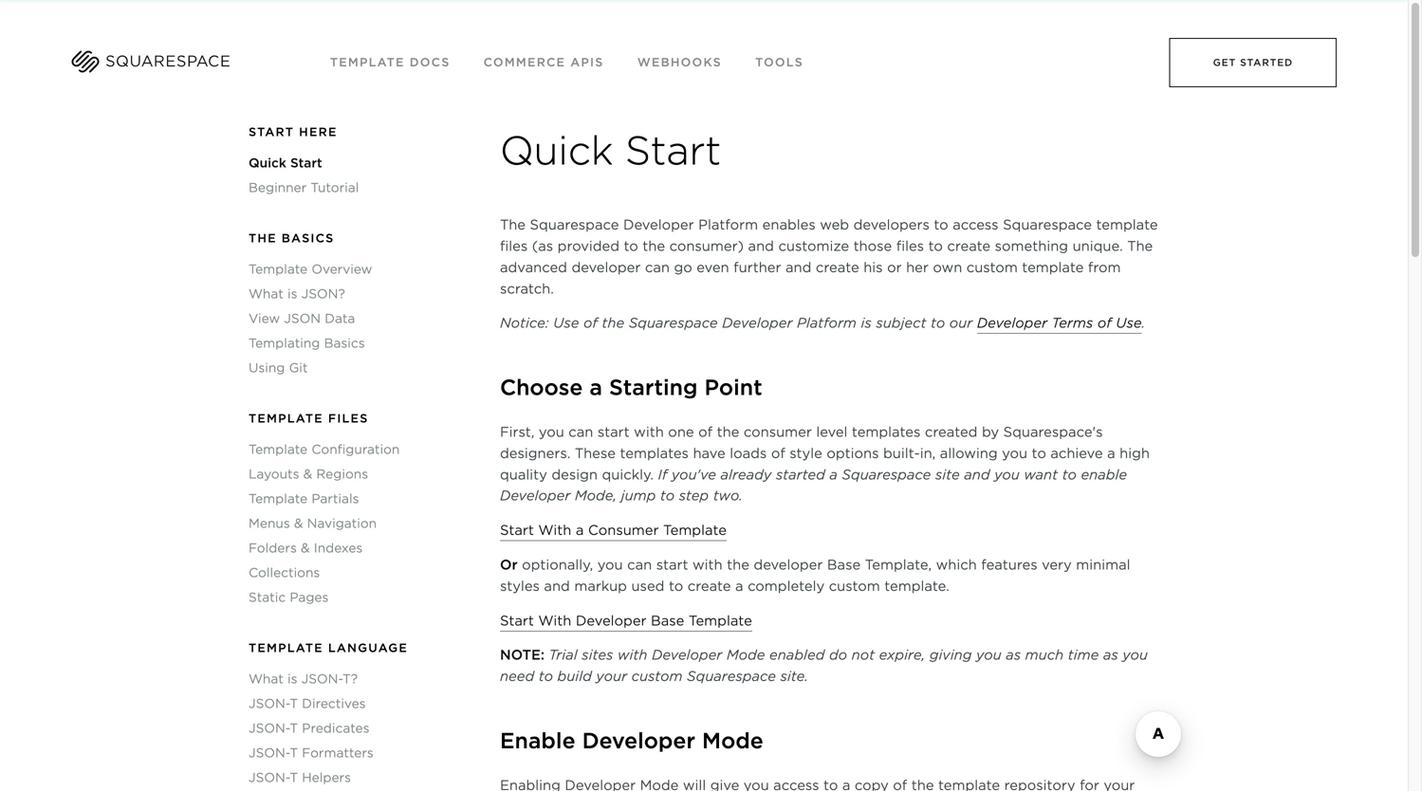 Task type: describe. For each thing, give the bounding box(es) containing it.
json-t predicates
[[249, 721, 370, 736]]

and up "further"
[[748, 238, 774, 254]]

and inside optionally, you can start with the developer base template, which features very minimal styles and markup used to create a completely custom template.
[[544, 578, 570, 594]]

template for template language
[[249, 642, 323, 655]]

template.
[[885, 578, 950, 594]]

the for the basics
[[249, 232, 277, 246]]

0 horizontal spatial template
[[1022, 259, 1084, 276]]

start for start with a consumer template
[[500, 522, 534, 539]]

squarespace inside if you've already started a squarespace site and you want to enable developer mode, jump to step two.
[[842, 467, 931, 483]]

t for helpers
[[290, 771, 298, 785]]

collections link
[[249, 566, 457, 580]]

json- for json-t formatters
[[249, 746, 290, 761]]

start with a consumer template
[[500, 522, 727, 539]]

json- for json-t helpers
[[249, 771, 290, 785]]

developer down your
[[582, 729, 696, 754]]

of right notice:
[[584, 315, 598, 331]]

.
[[1142, 315, 1146, 331]]

template for template partials
[[249, 492, 308, 506]]

mode,
[[575, 488, 617, 504]]

is for what is json?
[[288, 287, 297, 301]]

commerce apis link
[[484, 56, 604, 69]]

beginner
[[249, 180, 307, 195]]

git
[[289, 361, 308, 376]]

layouts & regions link
[[249, 467, 457, 482]]

navigation
[[307, 516, 377, 531]]

first, you can start with one of the consumer level templates created by squarespace's designers. these templates have loads of style options built-in, allowing you to achieve a high quality design quickly.
[[500, 424, 1150, 483]]

1 vertical spatial is
[[861, 315, 872, 331]]

styles
[[500, 578, 540, 594]]

trial
[[549, 647, 578, 664]]

squarespace up provided
[[530, 217, 619, 233]]

notice:
[[500, 315, 549, 331]]

further
[[734, 259, 781, 276]]

basics for templating basics
[[324, 336, 365, 351]]

template configuration
[[249, 442, 400, 457]]

what is json?
[[249, 287, 345, 301]]

files
[[328, 412, 369, 426]]

helpers
[[302, 771, 351, 785]]

enable
[[1081, 467, 1128, 483]]

you right giving on the right of page
[[977, 647, 1002, 664]]

of up have
[[699, 424, 713, 440]]

1 files from the left
[[500, 238, 528, 254]]

layouts
[[249, 467, 299, 482]]

options
[[827, 445, 879, 462]]

template language
[[249, 642, 408, 655]]

can for these
[[569, 424, 593, 440]]

developer inside the squarespace developer platform enables web developers to access squarespace template files (as provided to the consumer) and customize those files to create something unique. the advanced developer can go even further and create his or her own custom template from scratch.
[[572, 259, 641, 276]]

templating basics
[[249, 336, 365, 351]]

completely
[[748, 578, 825, 594]]

a right choose
[[590, 375, 603, 401]]

loads
[[730, 445, 767, 462]]

start for start here
[[249, 125, 294, 139]]

tutorial
[[311, 180, 359, 195]]

data
[[325, 311, 355, 326]]

you up designers. on the left bottom
[[539, 424, 564, 440]]

design
[[552, 467, 598, 483]]

0 vertical spatial template
[[1097, 217, 1158, 233]]

developer inside optionally, you can start with the developer base template, which features very minimal styles and markup used to create a completely custom template.
[[754, 557, 823, 573]]

language
[[328, 642, 408, 655]]

the inside first, you can start with one of the consumer level templates created by squarespace's designers. these templates have loads of style options built-in, allowing you to achieve a high quality design quickly.
[[717, 424, 740, 440]]

not
[[852, 647, 875, 664]]

1 as from the left
[[1006, 647, 1021, 664]]

go
[[674, 259, 693, 276]]

developer inside if you've already started a squarespace site and you want to enable developer mode, jump to step two.
[[500, 488, 571, 504]]

custom inside optionally, you can start with the developer base template, which features very minimal styles and markup used to create a completely custom template.
[[829, 578, 880, 594]]

own
[[933, 259, 963, 276]]

markup
[[574, 578, 627, 594]]

using git link
[[249, 361, 457, 376]]

you've
[[672, 467, 717, 483]]

developer inside trial sites with developer mode enabled do not expire, giving you as much time as you need to build your custom squarespace site.
[[652, 647, 722, 664]]

what is json-t?
[[249, 672, 358, 687]]

start with developer base template
[[500, 613, 752, 629]]

access
[[953, 217, 999, 233]]

json- for json-t predicates
[[249, 721, 290, 736]]

built-
[[884, 445, 920, 462]]

& for layouts
[[303, 467, 312, 482]]

basics for the basics
[[282, 232, 334, 246]]

first,
[[500, 424, 535, 440]]

webhooks link
[[637, 56, 722, 69]]

json?
[[301, 287, 345, 301]]

template,
[[865, 557, 932, 573]]

to up own in the right top of the page
[[929, 238, 943, 254]]

1 horizontal spatial create
[[816, 259, 860, 276]]

what for what is json?
[[249, 287, 284, 301]]

consumer
[[744, 424, 812, 440]]

start up beginner tutorial
[[290, 156, 322, 171]]

base inside optionally, you can start with the developer base template, which features very minimal styles and markup used to create a completely custom template.
[[827, 557, 861, 573]]

start down the webhooks link
[[625, 126, 721, 174]]

folders & indexes link
[[249, 541, 457, 556]]

template partials link
[[249, 492, 457, 506]]

templating
[[249, 336, 320, 351]]

to left our
[[931, 315, 945, 331]]

to down achieve on the right bottom of the page
[[1063, 467, 1077, 483]]

have
[[693, 445, 726, 462]]

with for developer
[[538, 613, 572, 629]]

custom inside trial sites with developer mode enabled do not expire, giving you as much time as you need to build your custom squarespace site.
[[632, 669, 683, 685]]

developer inside start with developer base template link
[[576, 613, 647, 629]]

layouts & regions
[[249, 467, 368, 482]]

of down "consumer"
[[771, 445, 786, 462]]

1 vertical spatial mode
[[702, 729, 764, 754]]

developer terms of use link
[[977, 315, 1142, 334]]

json-t predicates link
[[249, 721, 457, 736]]

template files
[[249, 412, 369, 426]]

t?
[[343, 672, 358, 687]]

scratch.
[[500, 281, 554, 297]]

view json data link
[[249, 311, 457, 326]]

much
[[1026, 647, 1064, 664]]

0 vertical spatial templates
[[852, 424, 921, 440]]

jump
[[621, 488, 656, 504]]

template down completely
[[689, 613, 752, 629]]

enabled
[[770, 647, 825, 664]]

what for what is json-t?
[[249, 672, 284, 687]]

template partials
[[249, 492, 359, 506]]

his
[[864, 259, 883, 276]]

json
[[284, 311, 321, 326]]

1 use from the left
[[553, 315, 579, 331]]

our
[[950, 315, 973, 331]]

template for template overview
[[249, 262, 308, 277]]

& for menus
[[294, 516, 303, 531]]

already
[[721, 467, 772, 483]]

directives
[[302, 697, 366, 711]]

apis
[[571, 56, 604, 69]]

json- up "directives"
[[301, 672, 343, 687]]

get
[[1213, 57, 1237, 68]]

or
[[887, 259, 902, 276]]

you right time
[[1123, 647, 1148, 664]]

developer down "further"
[[722, 315, 793, 331]]

json-t helpers link
[[249, 771, 457, 785]]

you inside if you've already started a squarespace site and you want to enable developer mode, jump to step two.
[[995, 467, 1020, 483]]

with for one
[[634, 424, 664, 440]]

if you've already started a squarespace site and you want to enable developer mode, jump to step two.
[[500, 467, 1128, 504]]

notice: use of the squarespace developer platform is subject to our developer terms of use .
[[500, 315, 1146, 331]]

minimal
[[1076, 557, 1131, 573]]

is for what is json-t?
[[288, 672, 297, 687]]

choose
[[500, 375, 583, 401]]

high
[[1120, 445, 1150, 462]]

your
[[596, 669, 627, 685]]

using git
[[249, 361, 308, 376]]

regions
[[316, 467, 368, 482]]

style
[[790, 445, 823, 462]]

create inside optionally, you can start with the developer base template, which features very minimal styles and markup used to create a completely custom template.
[[688, 578, 731, 594]]

what is json? link
[[249, 287, 457, 301]]

those
[[854, 238, 892, 254]]

consumer
[[588, 522, 659, 539]]

need
[[500, 669, 534, 685]]



Task type: locate. For each thing, give the bounding box(es) containing it.
started
[[1240, 57, 1294, 68]]

&
[[303, 467, 312, 482], [294, 516, 303, 531], [301, 541, 310, 556]]

can up used
[[627, 557, 652, 573]]

& up template partials
[[303, 467, 312, 482]]

or
[[500, 557, 518, 573]]

1 vertical spatial template
[[1022, 259, 1084, 276]]

developer down start with developer base template link
[[652, 647, 722, 664]]

start left here
[[249, 125, 294, 139]]

2 vertical spatial custom
[[632, 669, 683, 685]]

custom inside the squarespace developer platform enables web developers to access squarespace template files (as provided to the consumer) and customize those files to create something unique. the advanced developer can go even further and create his or her own custom template from scratch.
[[967, 259, 1018, 276]]

basics
[[282, 232, 334, 246], [324, 336, 365, 351]]

0 horizontal spatial as
[[1006, 647, 1021, 664]]

start for used
[[656, 557, 688, 573]]

start for templates
[[598, 424, 630, 440]]

features
[[982, 557, 1038, 573]]

you inside optionally, you can start with the developer base template, which features very minimal styles and markup used to create a completely custom template.
[[598, 557, 623, 573]]

beginner tutorial link
[[249, 180, 457, 195]]

you
[[539, 424, 564, 440], [1002, 445, 1028, 462], [995, 467, 1020, 483], [598, 557, 623, 573], [977, 647, 1002, 664], [1123, 647, 1148, 664]]

site.
[[781, 669, 808, 685]]

0 vertical spatial start
[[598, 424, 630, 440]]

2 as from the left
[[1104, 647, 1119, 664]]

tools link
[[755, 56, 804, 69]]

to left access
[[934, 217, 949, 233]]

0 horizontal spatial files
[[500, 238, 528, 254]]

0 horizontal spatial the
[[249, 232, 277, 246]]

1 vertical spatial developer
[[754, 557, 823, 573]]

1 vertical spatial with
[[538, 613, 572, 629]]

squarespace left site.
[[687, 669, 776, 685]]

0 vertical spatial what
[[249, 287, 284, 301]]

templating basics link
[[249, 336, 457, 351]]

1 horizontal spatial base
[[827, 557, 861, 573]]

is up view json data
[[288, 287, 297, 301]]

start
[[598, 424, 630, 440], [656, 557, 688, 573]]

start inside optionally, you can start with the developer base template, which features very minimal styles and markup used to create a completely custom template.
[[656, 557, 688, 573]]

mode inside trial sites with developer mode enabled do not expire, giving you as much time as you need to build your custom squarespace site.
[[727, 647, 765, 664]]

the inside the squarespace developer platform enables web developers to access squarespace template files (as provided to the consumer) and customize those files to create something unique. the advanced developer can go even further and create his or her own custom template from scratch.
[[643, 238, 665, 254]]

squarespace
[[530, 217, 619, 233], [1003, 217, 1092, 233], [629, 315, 718, 331], [842, 467, 931, 483], [687, 669, 776, 685]]

custom down template,
[[829, 578, 880, 594]]

template down something
[[1022, 259, 1084, 276]]

base
[[827, 557, 861, 573], [651, 613, 685, 629]]

3 t from the top
[[290, 746, 298, 761]]

starting
[[609, 375, 698, 401]]

t for predicates
[[290, 721, 298, 736]]

1 horizontal spatial platform
[[797, 315, 857, 331]]

static pages
[[249, 590, 329, 605]]

and
[[748, 238, 774, 254], [786, 259, 812, 276], [964, 467, 990, 483], [544, 578, 570, 594]]

2 vertical spatial create
[[688, 578, 731, 594]]

to inside optionally, you can start with the developer base template, which features very minimal styles and markup used to create a completely custom template.
[[669, 578, 683, 594]]

1 horizontal spatial files
[[897, 238, 924, 254]]

1 vertical spatial start
[[656, 557, 688, 573]]

note:
[[500, 647, 545, 664]]

designers.
[[500, 445, 571, 462]]

squarespace down the go
[[629, 315, 718, 331]]

0 vertical spatial create
[[947, 238, 991, 254]]

with up trial
[[538, 613, 572, 629]]

as left much
[[1006, 647, 1021, 664]]

start inside first, you can start with one of the consumer level templates created by squarespace's designers. these templates have loads of style options built-in, allowing you to achieve a high quality design quickly.
[[598, 424, 630, 440]]

customize
[[779, 238, 849, 254]]

template down layouts
[[249, 492, 308, 506]]

to down if
[[660, 488, 675, 504]]

view
[[249, 311, 280, 326]]

start for start with developer base template
[[500, 613, 534, 629]]

enables
[[763, 217, 816, 233]]

developer down provided
[[572, 259, 641, 276]]

1 horizontal spatial developer
[[754, 557, 823, 573]]

menus & navigation
[[249, 516, 377, 531]]

developer inside the squarespace developer platform enables web developers to access squarespace template files (as provided to the consumer) and customize those files to create something unique. the advanced developer can go even further and create his or her own custom template from scratch.
[[623, 217, 694, 233]]

2 vertical spatial with
[[618, 647, 648, 664]]

1 horizontal spatial quick start
[[500, 126, 721, 174]]

something
[[995, 238, 1069, 254]]

0 vertical spatial platform
[[699, 217, 758, 233]]

you up want
[[1002, 445, 1028, 462]]

2 what from the top
[[249, 672, 284, 687]]

create down access
[[947, 238, 991, 254]]

1 vertical spatial base
[[651, 613, 685, 629]]

0 horizontal spatial quick start
[[249, 156, 322, 171]]

commerce
[[484, 56, 566, 69]]

json-t directives
[[249, 697, 366, 711]]

custom
[[967, 259, 1018, 276], [829, 578, 880, 594], [632, 669, 683, 685]]

consumer)
[[670, 238, 744, 254]]

use right notice:
[[553, 315, 579, 331]]

1 what from the top
[[249, 287, 284, 301]]

json-t formatters link
[[249, 746, 457, 761]]

t down json-t formatters
[[290, 771, 298, 785]]

can for markup
[[627, 557, 652, 573]]

expire,
[[879, 647, 925, 664]]

template for template configuration
[[249, 442, 308, 457]]

with inside trial sites with developer mode enabled do not expire, giving you as much time as you need to build your custom squarespace site.
[[618, 647, 648, 664]]

platform up consumer)
[[699, 217, 758, 233]]

start up used
[[656, 557, 688, 573]]

with inside first, you can start with one of the consumer level templates created by squarespace's designers. these templates have loads of style options built-in, allowing you to achieve a high quality design quickly.
[[634, 424, 664, 440]]

can inside the squarespace developer platform enables web developers to access squarespace template files (as provided to the consumer) and customize those files to create something unique. the advanced developer can go even further and create his or her own custom template from scratch.
[[645, 259, 670, 276]]

what up the view
[[249, 287, 284, 301]]

json- up json-t helpers
[[249, 746, 290, 761]]

quick up beginner
[[249, 156, 286, 171]]

0 horizontal spatial use
[[553, 315, 579, 331]]

to right used
[[669, 578, 683, 594]]

start here
[[249, 125, 337, 139]]

json- for json-t directives
[[249, 697, 290, 711]]

templates up if
[[620, 445, 689, 462]]

can up these
[[569, 424, 593, 440]]

t down json-t directives
[[290, 721, 298, 736]]

start down styles
[[500, 613, 534, 629]]

you up markup
[[598, 557, 623, 573]]

can inside first, you can start with one of the consumer level templates created by squarespace's designers. these templates have loads of style options built-in, allowing you to achieve a high quality design quickly.
[[569, 424, 593, 440]]

and inside if you've already started a squarespace site and you want to enable developer mode, jump to step two.
[[964, 467, 990, 483]]

one
[[668, 424, 694, 440]]

template up the unique.
[[1097, 217, 1158, 233]]

what up json-t directives
[[249, 672, 284, 687]]

choose a starting point
[[500, 375, 763, 401]]

0 horizontal spatial quick
[[249, 156, 286, 171]]

t for formatters
[[290, 746, 298, 761]]

json-t helpers
[[249, 771, 351, 785]]

0 horizontal spatial start
[[598, 424, 630, 440]]

template overview
[[249, 262, 372, 277]]

template for template docs
[[330, 56, 405, 69]]

2 with from the top
[[538, 613, 572, 629]]

a inside optionally, you can start with the developer base template, which features very minimal styles and markup used to create a completely custom template.
[[735, 578, 744, 594]]

the up choose a starting point
[[602, 315, 625, 331]]

2 horizontal spatial the
[[1128, 238, 1153, 254]]

1 vertical spatial &
[[294, 516, 303, 531]]

template
[[1097, 217, 1158, 233], [1022, 259, 1084, 276]]

can inside optionally, you can start with the developer base template, which features very minimal styles and markup used to create a completely custom template.
[[627, 557, 652, 573]]

point
[[705, 375, 763, 401]]

1 horizontal spatial the
[[500, 217, 526, 233]]

& for folders
[[301, 541, 310, 556]]

the squarespace developer platform enables web developers to access squarespace template files (as provided to the consumer) and customize those files to create something unique. the advanced developer can go even further and create his or her own custom template from scratch.
[[500, 217, 1158, 297]]

platform down the squarespace developer platform enables web developers to access squarespace template files (as provided to the consumer) and customize those files to create something unique. the advanced developer can go even further and create his or her own custom template from scratch.
[[797, 315, 857, 331]]

enable developer mode
[[500, 729, 764, 754]]

the for the squarespace developer platform enables web developers to access squarespace template files (as provided to the consumer) and customize those files to create something unique. the advanced developer can go even further and create his or her own custom template from scratch.
[[500, 217, 526, 233]]

as right time
[[1104, 647, 1119, 664]]

create
[[947, 238, 991, 254], [816, 259, 860, 276], [688, 578, 731, 594]]

here
[[299, 125, 337, 139]]

templates
[[852, 424, 921, 440], [620, 445, 689, 462]]

2 t from the top
[[290, 721, 298, 736]]

a left completely
[[735, 578, 744, 594]]

developer down quality
[[500, 488, 571, 504]]

1 horizontal spatial quick
[[500, 126, 613, 174]]

custom right your
[[632, 669, 683, 685]]

with for the
[[693, 557, 723, 573]]

partials
[[312, 492, 359, 506]]

2 horizontal spatial create
[[947, 238, 991, 254]]

optionally,
[[522, 557, 593, 573]]

squarespace inside trial sites with developer mode enabled do not expire, giving you as much time as you need to build your custom squarespace site.
[[687, 669, 776, 685]]

t for directives
[[290, 697, 298, 711]]

the up have
[[717, 424, 740, 440]]

template for template files
[[249, 412, 323, 426]]

0 vertical spatial basics
[[282, 232, 334, 246]]

to down trial
[[539, 669, 553, 685]]

0 horizontal spatial platform
[[699, 217, 758, 233]]

0 horizontal spatial base
[[651, 613, 685, 629]]

base down used
[[651, 613, 685, 629]]

2 files from the left
[[897, 238, 924, 254]]

files left (as
[[500, 238, 528, 254]]

overview
[[312, 262, 372, 277]]

template up layouts
[[249, 442, 308, 457]]

static
[[249, 590, 286, 605]]

template left the docs
[[330, 56, 405, 69]]

trial sites with developer mode enabled do not expire, giving you as much time as you need to build your custom squarespace site.
[[500, 647, 1148, 685]]

site
[[936, 467, 960, 483]]

a inside if you've already started a squarespace site and you want to enable developer mode, jump to step two.
[[830, 467, 838, 483]]

1 vertical spatial with
[[693, 557, 723, 573]]

use
[[553, 315, 579, 331], [1116, 315, 1142, 331]]

a down mode,
[[576, 522, 584, 539]]

0 horizontal spatial developer
[[572, 259, 641, 276]]

1 vertical spatial basics
[[324, 336, 365, 351]]

2 vertical spatial &
[[301, 541, 310, 556]]

t down what is json-t?
[[290, 697, 298, 711]]

1 with from the top
[[538, 522, 572, 539]]

enable
[[500, 729, 576, 754]]

& down template partials
[[294, 516, 303, 531]]

level
[[817, 424, 848, 440]]

of
[[584, 315, 598, 331], [1098, 315, 1112, 331], [699, 424, 713, 440], [771, 445, 786, 462]]

sites
[[582, 647, 613, 664]]

1 vertical spatial create
[[816, 259, 860, 276]]

1 vertical spatial what
[[249, 672, 284, 687]]

is left the subject
[[861, 315, 872, 331]]

2 vertical spatial can
[[627, 557, 652, 573]]

1 horizontal spatial as
[[1104, 647, 1119, 664]]

1 horizontal spatial use
[[1116, 315, 1142, 331]]

the right the unique.
[[1128, 238, 1153, 254]]

0 vertical spatial developer
[[572, 259, 641, 276]]

with for a
[[538, 522, 572, 539]]

2 horizontal spatial custom
[[967, 259, 1018, 276]]

1 horizontal spatial start
[[656, 557, 688, 573]]

mode
[[727, 647, 765, 664], [702, 729, 764, 754]]

basics up template overview
[[282, 232, 334, 246]]

0 vertical spatial custom
[[967, 259, 1018, 276]]

custom right own in the right top of the page
[[967, 259, 1018, 276]]

the down beginner
[[249, 232, 277, 246]]

0 vertical spatial with
[[634, 424, 664, 440]]

can left the go
[[645, 259, 670, 276]]

files up her
[[897, 238, 924, 254]]

quick start down apis
[[500, 126, 721, 174]]

t up json-t helpers
[[290, 746, 298, 761]]

and down allowing
[[964, 467, 990, 483]]

0 horizontal spatial create
[[688, 578, 731, 594]]

developer right our
[[977, 315, 1048, 331]]

1 horizontal spatial template
[[1097, 217, 1158, 233]]

of right terms at the right top of page
[[1098, 315, 1112, 331]]

templates up built-
[[852, 424, 921, 440]]

use right terms at the right top of page
[[1116, 315, 1142, 331]]

0 horizontal spatial templates
[[620, 445, 689, 462]]

from
[[1088, 259, 1121, 276]]

0 vertical spatial can
[[645, 259, 670, 276]]

static pages link
[[249, 590, 457, 605]]

template up what is json?
[[249, 262, 308, 277]]

giving
[[930, 647, 972, 664]]

developer
[[572, 259, 641, 276], [754, 557, 823, 573]]

start up or
[[500, 522, 534, 539]]

what
[[249, 287, 284, 301], [249, 672, 284, 687]]

the up completely
[[727, 557, 750, 573]]

1 vertical spatial custom
[[829, 578, 880, 594]]

created
[[925, 424, 978, 440]]

beginner tutorial
[[249, 180, 359, 195]]

json-
[[301, 672, 343, 687], [249, 697, 290, 711], [249, 721, 290, 736], [249, 746, 290, 761], [249, 771, 290, 785]]

advanced
[[500, 259, 567, 276]]

0 vertical spatial &
[[303, 467, 312, 482]]

configuration
[[312, 442, 400, 457]]

developer up completely
[[754, 557, 823, 573]]

by
[[982, 424, 999, 440]]

folders
[[249, 541, 297, 556]]

2 vertical spatial is
[[288, 672, 297, 687]]

2 use from the left
[[1116, 315, 1142, 331]]

very
[[1042, 557, 1072, 573]]

json- down json-t directives
[[249, 721, 290, 736]]

0 vertical spatial base
[[827, 557, 861, 573]]

with up optionally,
[[538, 522, 572, 539]]

squarespace up something
[[1003, 217, 1092, 233]]

the left consumer)
[[643, 238, 665, 254]]

0 vertical spatial is
[[288, 287, 297, 301]]

1 horizontal spatial custom
[[829, 578, 880, 594]]

4 t from the top
[[290, 771, 298, 785]]

with left one
[[634, 424, 664, 440]]

start up these
[[598, 424, 630, 440]]

and down customize
[[786, 259, 812, 276]]

base left template,
[[827, 557, 861, 573]]

0 horizontal spatial custom
[[632, 669, 683, 685]]

quick down "commerce apis"
[[500, 126, 613, 174]]

the inside optionally, you can start with the developer base template, which features very minimal styles and markup used to create a completely custom template.
[[727, 557, 750, 573]]

is up json-t directives
[[288, 672, 297, 687]]

with inside optionally, you can start with the developer base template, which features very minimal styles and markup used to create a completely custom template.
[[693, 557, 723, 573]]

with
[[538, 522, 572, 539], [538, 613, 572, 629]]

template up template configuration on the bottom left
[[249, 412, 323, 426]]

with up your
[[618, 647, 648, 664]]

0 vertical spatial with
[[538, 522, 572, 539]]

template
[[330, 56, 405, 69], [249, 262, 308, 277], [249, 412, 323, 426], [249, 442, 308, 457], [249, 492, 308, 506], [663, 522, 727, 539], [689, 613, 752, 629], [249, 642, 323, 655]]

json- down json-t formatters
[[249, 771, 290, 785]]

json- down what is json-t?
[[249, 697, 290, 711]]

to right provided
[[624, 238, 638, 254]]

1 vertical spatial can
[[569, 424, 593, 440]]

developer up the go
[[623, 217, 694, 233]]

the up advanced
[[500, 217, 526, 233]]

a inside first, you can start with one of the consumer level templates created by squarespace's designers. these templates have loads of style options built-in, allowing you to achieve a high quality design quickly.
[[1108, 445, 1116, 462]]

and down optionally,
[[544, 578, 570, 594]]

template down step at the left bottom of page
[[663, 522, 727, 539]]

create right used
[[688, 578, 731, 594]]

started
[[776, 467, 825, 483]]

platform inside the squarespace developer platform enables web developers to access squarespace template files (as provided to the consumer) and customize those files to create something unique. the advanced developer can go even further and create his or her own custom template from scratch.
[[699, 217, 758, 233]]

1 vertical spatial templates
[[620, 445, 689, 462]]

squarespace down built-
[[842, 467, 931, 483]]

to inside first, you can start with one of the consumer level templates created by squarespace's designers. these templates have loads of style options built-in, allowing you to achieve a high quality design quickly.
[[1032, 445, 1047, 462]]

create down customize
[[816, 259, 860, 276]]

to inside trial sites with developer mode enabled do not expire, giving you as much time as you need to build your custom squarespace site.
[[539, 669, 553, 685]]

pages
[[290, 590, 329, 605]]

1 t from the top
[[290, 697, 298, 711]]

1 horizontal spatial templates
[[852, 424, 921, 440]]

& down menus & navigation
[[301, 541, 310, 556]]

1 vertical spatial platform
[[797, 315, 857, 331]]

0 vertical spatial mode
[[727, 647, 765, 664]]



Task type: vqa. For each thing, say whether or not it's contained in the screenshot.
note: if you add a file named reset.css to the /styles/ at the bottom of the page
no



